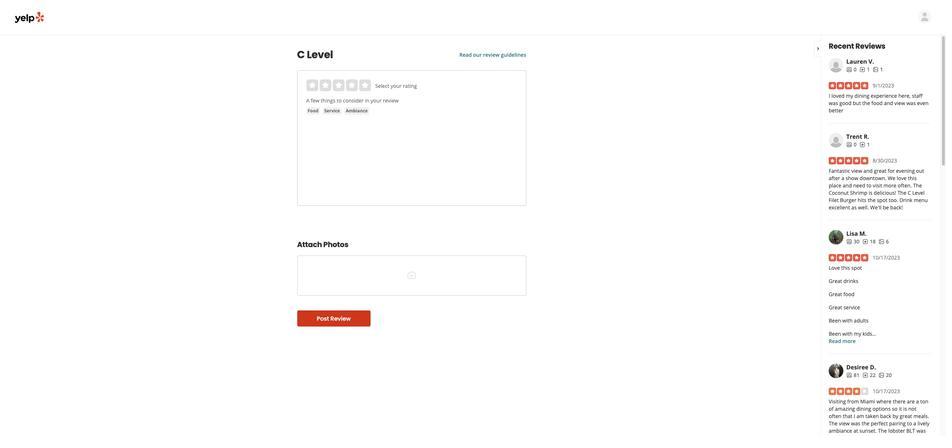 Task type: describe. For each thing, give the bounding box(es) containing it.
0 vertical spatial your
[[391, 82, 402, 89]]

we'll
[[870, 204, 882, 211]]

often.
[[898, 182, 912, 189]]

consider
[[343, 97, 364, 104]]

guidelines
[[501, 51, 526, 58]]

the inside the 'visiting from miami where there are a ton of amazing dining options so it is not often that i am taken back by great meals. the view was the perfect pairing to a lively ambiance at sunset. the lobster blt was to die for! never had any san'
[[862, 421, 870, 427]]

friends element for trent
[[847, 141, 857, 148]]

food
[[308, 108, 318, 114]]

read our review guidelines
[[459, 51, 526, 58]]

the inside 'i loved my dining experience here, staff was good but the food and view was even better'
[[862, 100, 870, 107]]

been for been with my kids…
[[829, 331, 841, 338]]

the down often.
[[898, 190, 907, 197]]

with for my
[[842, 331, 853, 338]]

my for kids…
[[854, 331, 861, 338]]

photos element for desiree d.
[[879, 372, 892, 379]]

great for great drinks
[[829, 278, 842, 285]]

even
[[917, 100, 929, 107]]

rating element
[[306, 80, 371, 91]]

m.
[[860, 230, 867, 238]]

that
[[843, 413, 853, 420]]

service
[[324, 108, 340, 114]]

back
[[880, 413, 891, 420]]

but
[[853, 100, 861, 107]]

a
[[306, 97, 310, 104]]

desiree
[[847, 364, 869, 372]]

view inside the 'visiting from miami where there are a ton of amazing dining options so it is not often that i am taken back by great meals. the view was the perfect pairing to a lively ambiance at sunset. the lobster blt was to die for! never had any san'
[[839, 421, 850, 427]]

die
[[837, 435, 845, 437]]

show
[[846, 175, 859, 182]]

i loved my dining experience here, staff was good but the food and view was even better
[[829, 92, 929, 114]]

10/17/2023 for desiree d.
[[873, 388, 900, 395]]

read for read our review guidelines
[[459, 51, 472, 58]]

photos element for lauren v.
[[873, 66, 883, 73]]

in
[[365, 97, 369, 104]]

for
[[888, 168, 895, 175]]

drinks
[[844, 278, 858, 285]]

spot inside the fantastic view and great for evening out after a show downtown.  we love this place and need to visit more often.  the coconut shrimp is delicious!  the c level filet burger hits the spot too.  drink menu excellent as well.  we'll be back!
[[877, 197, 888, 204]]

d.
[[870, 364, 876, 372]]

from
[[847, 399, 859, 405]]

0 horizontal spatial spot
[[852, 265, 862, 272]]

i inside 'i loved my dining experience here, staff was good but the food and view was even better'
[[829, 92, 830, 99]]

to
[[829, 435, 836, 437]]

pairing
[[889, 421, 906, 427]]

reviews element for d.
[[863, 372, 876, 379]]

visiting
[[829, 399, 846, 405]]

where
[[877, 399, 892, 405]]

experience
[[871, 92, 897, 99]]

1 vertical spatial food
[[844, 291, 855, 298]]

lauren
[[847, 58, 867, 66]]

16 friends v2 image for lauren v.
[[847, 67, 852, 73]]

c inside the fantastic view and great for evening out after a show downtown.  we love this place and need to visit more often.  the coconut shrimp is delicious!  the c level filet burger hits the spot too.  drink menu excellent as well.  we'll be back!
[[908, 190, 911, 197]]

select your rating
[[375, 82, 417, 89]]

16 review v2 image for d.
[[863, 373, 869, 379]]

30
[[854, 238, 860, 245]]

ambiance
[[346, 108, 368, 114]]

8/30/2023
[[873, 157, 897, 164]]

photo of lauren v. image
[[829, 58, 844, 73]]

more inside dropdown button
[[843, 338, 856, 345]]

burger
[[840, 197, 857, 204]]

the right often.
[[913, 182, 922, 189]]

was down lively
[[917, 428, 926, 435]]

service
[[844, 304, 860, 311]]

reviews element for r.
[[860, 141, 870, 148]]

2 vertical spatial a
[[914, 421, 916, 427]]

4 star rating image
[[829, 388, 869, 396]]

been with my kids…
[[829, 331, 876, 338]]

post
[[317, 315, 329, 323]]

read our review guidelines link
[[459, 51, 526, 58]]

post review
[[317, 315, 351, 323]]

0 for lauren
[[854, 66, 857, 73]]

it
[[899, 406, 902, 413]]

excellent
[[829, 204, 850, 211]]

fantastic view and great for evening out after a show downtown.  we love this place and need to visit more often.  the coconut shrimp is delicious!  the c level filet burger hits the spot too.  drink menu excellent as well.  we'll be back!
[[829, 168, 928, 211]]

1 for v.
[[867, 66, 870, 73]]

a few things to consider in your review
[[306, 97, 399, 104]]

photo of lisa m. image
[[829, 230, 844, 245]]

22
[[870, 372, 876, 379]]

more inside the fantastic view and great for evening out after a show downtown.  we love this place and need to visit more often.  the coconut shrimp is delicious!  the c level filet burger hits the spot too.  drink menu excellent as well.  we'll be back!
[[884, 182, 897, 189]]

place
[[829, 182, 842, 189]]

by
[[893, 413, 899, 420]]

dining inside the 'visiting from miami where there are a ton of amazing dining options so it is not often that i am taken back by great meals. the view was the perfect pairing to a lively ambiance at sunset. the lobster blt was to die for! never had any san'
[[857, 406, 871, 413]]

0 horizontal spatial your
[[371, 97, 382, 104]]

post review button
[[297, 311, 370, 327]]

been for been with adults
[[829, 317, 841, 324]]

10/17/2023 for lisa m.
[[873, 254, 900, 261]]

16 review v2 image for m.
[[863, 239, 869, 245]]

are
[[907, 399, 915, 405]]

great service
[[829, 304, 860, 311]]

recent reviews
[[829, 41, 886, 51]]

out
[[916, 168, 924, 175]]

6
[[886, 238, 889, 245]]

read more
[[829, 338, 856, 345]]

recent
[[829, 41, 854, 51]]

photos
[[323, 240, 348, 250]]

hits
[[858, 197, 867, 204]]

ton
[[920, 399, 929, 405]]

was up better
[[829, 100, 838, 107]]

the inside the fantastic view and great for evening out after a show downtown.  we love this place and need to visit more often.  the coconut shrimp is delicious!  the c level filet burger hits the spot too.  drink menu excellent as well.  we'll be back!
[[868, 197, 876, 204]]

trent
[[847, 133, 862, 141]]

the down often
[[829, 421, 838, 427]]

lauren v.
[[847, 58, 874, 66]]

love
[[829, 265, 840, 272]]

view inside the fantastic view and great for evening out after a show downtown.  we love this place and need to visit more often.  the coconut shrimp is delicious!  the c level filet burger hits the spot too.  drink menu excellent as well.  we'll be back!
[[852, 168, 862, 175]]

food inside 'i loved my dining experience here, staff was good but the food and view was even better'
[[872, 100, 883, 107]]

great inside the fantastic view and great for evening out after a show downtown.  we love this place and need to visit more often.  the coconut shrimp is delicious!  the c level filet burger hits the spot too.  drink menu excellent as well.  we'll be back!
[[874, 168, 887, 175]]

dining inside 'i loved my dining experience here, staff was good but the food and view was even better'
[[855, 92, 870, 99]]

photo of desiree d. image
[[829, 364, 844, 379]]

and inside 'i loved my dining experience here, staff was good but the food and view was even better'
[[884, 100, 893, 107]]

after
[[829, 175, 840, 182]]

great for great food
[[829, 291, 842, 298]]

attach photos
[[297, 240, 348, 250]]

so
[[892, 406, 898, 413]]

things
[[321, 97, 336, 104]]

review
[[331, 315, 351, 323]]

1 for r.
[[867, 141, 870, 148]]

great inside the 'visiting from miami where there are a ton of amazing dining options so it is not often that i am taken back by great meals. the view was the perfect pairing to a lively ambiance at sunset. the lobster blt was to die for! never had any san'
[[900, 413, 912, 420]]

great for great service
[[829, 304, 842, 311]]

few
[[311, 97, 319, 104]]

desiree d.
[[847, 364, 876, 372]]

options
[[873, 406, 891, 413]]

friends element for lisa
[[847, 238, 860, 246]]

0 vertical spatial level
[[307, 48, 333, 62]]

to inside the fantastic view and great for evening out after a show downtown.  we love this place and need to visit more often.  the coconut shrimp is delicious!  the c level filet burger hits the spot too.  drink menu excellent as well.  we'll be back!
[[867, 182, 872, 189]]



Task type: locate. For each thing, give the bounding box(es) containing it.
and
[[884, 100, 893, 107], [864, 168, 873, 175], [843, 182, 852, 189]]

3 great from the top
[[829, 304, 842, 311]]

am
[[857, 413, 864, 420]]

1 vertical spatial and
[[864, 168, 873, 175]]

1 vertical spatial with
[[842, 331, 853, 338]]

5 star rating image for lauren v.
[[829, 82, 869, 89]]

1 down r.
[[867, 141, 870, 148]]

2 vertical spatial the
[[862, 421, 870, 427]]

was up at
[[851, 421, 860, 427]]

with up read more
[[842, 331, 853, 338]]

1 horizontal spatial i
[[854, 413, 855, 420]]

amazing
[[835, 406, 855, 413]]

4 16 friends v2 image from the top
[[847, 373, 852, 379]]

1 inside the photos element
[[880, 66, 883, 73]]

review right our
[[483, 51, 500, 58]]

1 vertical spatial read
[[829, 338, 841, 345]]

review down select your rating
[[383, 97, 399, 104]]

0 horizontal spatial this
[[841, 265, 850, 272]]

with down great service on the right
[[842, 317, 853, 324]]

2 vertical spatial and
[[843, 182, 852, 189]]

great up downtown.
[[874, 168, 887, 175]]

never
[[859, 435, 873, 437]]

the up 'had'
[[878, 428, 887, 435]]

1 vertical spatial c
[[908, 190, 911, 197]]

shrimp
[[850, 190, 868, 197]]

1 vertical spatial is
[[903, 406, 907, 413]]

food down experience
[[872, 100, 883, 107]]

any
[[885, 435, 894, 437]]

1 5 star rating image from the top
[[829, 82, 869, 89]]

2 vertical spatial 16 photos v2 image
[[879, 373, 885, 379]]

1 horizontal spatial food
[[872, 100, 883, 107]]

friends element down the lauren
[[847, 66, 857, 73]]

0 vertical spatial c
[[297, 48, 305, 62]]

5 star rating image up fantastic
[[829, 157, 869, 165]]

often
[[829, 413, 842, 420]]

close sidebar icon image
[[815, 46, 821, 52], [815, 46, 821, 52]]

great
[[874, 168, 887, 175], [900, 413, 912, 420]]

more down we
[[884, 182, 897, 189]]

16 friends v2 image for lisa m.
[[847, 239, 852, 245]]

1 vertical spatial been
[[829, 331, 841, 338]]

0 vertical spatial view
[[895, 100, 905, 107]]

and up downtown.
[[864, 168, 873, 175]]

2 vertical spatial to
[[907, 421, 912, 427]]

1 horizontal spatial c
[[908, 190, 911, 197]]

1 horizontal spatial view
[[852, 168, 862, 175]]

photos element
[[873, 66, 883, 73], [879, 238, 889, 246], [879, 372, 892, 379]]

0 horizontal spatial great
[[874, 168, 887, 175]]

tyler b. image
[[918, 10, 932, 23]]

2 16 friends v2 image from the top
[[847, 142, 852, 148]]

0 horizontal spatial is
[[869, 190, 873, 197]]

16 photos v2 image
[[873, 67, 879, 73], [879, 239, 885, 245], [879, 373, 885, 379]]

trent r.
[[847, 133, 870, 141]]

had
[[875, 435, 884, 437]]

read for read more
[[829, 338, 841, 345]]

16 friends v2 image
[[847, 67, 852, 73], [847, 142, 852, 148], [847, 239, 852, 245], [847, 373, 852, 379]]

more down "been with my kids…"
[[843, 338, 856, 345]]

and down show
[[843, 182, 852, 189]]

16 review v2 image
[[860, 67, 866, 73], [860, 142, 866, 148], [863, 239, 869, 245], [863, 373, 869, 379]]

fantastic
[[829, 168, 850, 175]]

reviews element for v.
[[860, 66, 870, 73]]

1 vertical spatial 0
[[854, 141, 857, 148]]

1 up 9/1/2023
[[880, 66, 883, 73]]

1 vertical spatial level
[[912, 190, 925, 197]]

0 vertical spatial been
[[829, 317, 841, 324]]

view inside 'i loved my dining experience here, staff was good but the food and view was even better'
[[895, 100, 905, 107]]

4 friends element from the top
[[847, 372, 860, 379]]

0 vertical spatial my
[[846, 92, 853, 99]]

r.
[[864, 133, 870, 141]]

level
[[307, 48, 333, 62], [912, 190, 925, 197]]

this right love
[[841, 265, 850, 272]]

1 with from the top
[[842, 317, 853, 324]]

reviews element containing 18
[[863, 238, 876, 246]]

friends element down 'desiree'
[[847, 372, 860, 379]]

reviews element down 'lauren v.'
[[860, 66, 870, 73]]

2 vertical spatial photos element
[[879, 372, 892, 379]]

reviews element down 'm.'
[[863, 238, 876, 246]]

lisa m.
[[847, 230, 867, 238]]

1 0 from the top
[[854, 66, 857, 73]]

to
[[337, 97, 342, 104], [867, 182, 872, 189], [907, 421, 912, 427]]

2 with from the top
[[842, 331, 853, 338]]

1 great from the top
[[829, 278, 842, 285]]

food
[[872, 100, 883, 107], [844, 291, 855, 298]]

1 vertical spatial this
[[841, 265, 850, 272]]

1 vertical spatial 16 photos v2 image
[[879, 239, 885, 245]]

2 10/17/2023 from the top
[[873, 388, 900, 395]]

delicious!
[[874, 190, 896, 197]]

0 vertical spatial photos element
[[873, 66, 883, 73]]

16 friends v2 image left 81
[[847, 373, 852, 379]]

been with adults
[[829, 317, 869, 324]]

1 horizontal spatial and
[[864, 168, 873, 175]]

read down "been with my kids…"
[[829, 338, 841, 345]]

with
[[842, 317, 853, 324], [842, 331, 853, 338]]

love
[[897, 175, 907, 182]]

0 horizontal spatial review
[[383, 97, 399, 104]]

my up "good"
[[846, 92, 853, 99]]

1 horizontal spatial to
[[867, 182, 872, 189]]

great down it
[[900, 413, 912, 420]]

this inside the fantastic view and great for evening out after a show downtown.  we love this place and need to visit more often.  the coconut shrimp is delicious!  the c level filet burger hits the spot too.  drink menu excellent as well.  we'll be back!
[[908, 175, 917, 182]]

friends element for desiree
[[847, 372, 860, 379]]

1 vertical spatial i
[[854, 413, 855, 420]]

1 horizontal spatial spot
[[877, 197, 888, 204]]

the up the "sunset." at the right bottom of the page
[[862, 421, 870, 427]]

16 photos v2 image down v.
[[873, 67, 879, 73]]

16 review v2 image left 18
[[863, 239, 869, 245]]

1 vertical spatial dining
[[857, 406, 871, 413]]

is inside the 'visiting from miami where there are a ton of amazing dining options so it is not often that i am taken back by great meals. the view was the perfect pairing to a lively ambiance at sunset. the lobster blt was to die for! never had any san'
[[903, 406, 907, 413]]

select
[[375, 82, 389, 89]]

reviews element down d.
[[863, 372, 876, 379]]

rating
[[403, 82, 417, 89]]

0 horizontal spatial and
[[843, 182, 852, 189]]

and down experience
[[884, 100, 893, 107]]

1 vertical spatial to
[[867, 182, 872, 189]]

0 vertical spatial this
[[908, 175, 917, 182]]

i left loved
[[829, 92, 830, 99]]

at
[[854, 428, 858, 435]]

16 friends v2 image for desiree d.
[[847, 373, 852, 379]]

a inside the fantastic view and great for evening out after a show downtown.  we love this place and need to visit more often.  the coconut shrimp is delicious!  the c level filet burger hits the spot too.  drink menu excellent as well.  we'll be back!
[[842, 175, 844, 182]]

0 horizontal spatial i
[[829, 92, 830, 99]]

ambiance
[[829, 428, 852, 435]]

16 friends v2 image left 30
[[847, 239, 852, 245]]

food down drinks
[[844, 291, 855, 298]]

dining up am
[[857, 406, 871, 413]]

lisa
[[847, 230, 858, 238]]

friends element containing 30
[[847, 238, 860, 246]]

reviews
[[856, 41, 886, 51]]

dining up but at the right top
[[855, 92, 870, 99]]

0 for trent
[[854, 141, 857, 148]]

1 vertical spatial your
[[371, 97, 382, 104]]

0 down trent
[[854, 141, 857, 148]]

friends element
[[847, 66, 857, 73], [847, 141, 857, 148], [847, 238, 860, 246], [847, 372, 860, 379]]

2 horizontal spatial to
[[907, 421, 912, 427]]

there
[[893, 399, 906, 405]]

1 vertical spatial a
[[916, 399, 919, 405]]

0 horizontal spatial read
[[459, 51, 472, 58]]

i inside the 'visiting from miami where there are a ton of amazing dining options so it is not often that i am taken back by great meals. the view was the perfect pairing to a lively ambiance at sunset. the lobster blt was to die for! never had any san'
[[854, 413, 855, 420]]

3 5 star rating image from the top
[[829, 254, 869, 262]]

visit
[[873, 182, 882, 189]]

0 horizontal spatial c
[[297, 48, 305, 62]]

reviews element down r.
[[860, 141, 870, 148]]

5 star rating image up loved
[[829, 82, 869, 89]]

photos element right 18
[[879, 238, 889, 246]]

0 vertical spatial great
[[829, 278, 842, 285]]

view up show
[[852, 168, 862, 175]]

16 photos v2 image left 6
[[879, 239, 885, 245]]

2 horizontal spatial view
[[895, 100, 905, 107]]

the
[[913, 182, 922, 189], [898, 190, 907, 197], [829, 421, 838, 427], [878, 428, 887, 435]]

1 horizontal spatial this
[[908, 175, 917, 182]]

10/17/2023 up where
[[873, 388, 900, 395]]

your right in
[[371, 97, 382, 104]]

kids…
[[863, 331, 876, 338]]

photos element containing 20
[[879, 372, 892, 379]]

good
[[840, 100, 852, 107]]

1 16 friends v2 image from the top
[[847, 67, 852, 73]]

1 horizontal spatial read
[[829, 338, 841, 345]]

been down great service on the right
[[829, 317, 841, 324]]

reviews element for m.
[[863, 238, 876, 246]]

1 horizontal spatial review
[[483, 51, 500, 58]]

16 review v2 image for v.
[[860, 67, 866, 73]]

0 vertical spatial the
[[862, 100, 870, 107]]

1 horizontal spatial more
[[884, 182, 897, 189]]

0 vertical spatial 5 star rating image
[[829, 82, 869, 89]]

be
[[883, 204, 889, 211]]

to down downtown.
[[867, 182, 872, 189]]

1 vertical spatial photos element
[[879, 238, 889, 246]]

reviews element containing 22
[[863, 372, 876, 379]]

5 star rating image for trent r.
[[829, 157, 869, 165]]

to up blt
[[907, 421, 912, 427]]

a down fantastic
[[842, 175, 844, 182]]

1 vertical spatial my
[[854, 331, 861, 338]]

0 vertical spatial food
[[872, 100, 883, 107]]

reviews element
[[860, 66, 870, 73], [860, 141, 870, 148], [863, 238, 876, 246], [863, 372, 876, 379]]

photos element containing 6
[[879, 238, 889, 246]]

0 vertical spatial and
[[884, 100, 893, 107]]

i left am
[[854, 413, 855, 420]]

2 vertical spatial view
[[839, 421, 850, 427]]

great down love
[[829, 278, 842, 285]]

0 vertical spatial dining
[[855, 92, 870, 99]]

1 vertical spatial spot
[[852, 265, 862, 272]]

we
[[888, 175, 896, 182]]

friends element containing 81
[[847, 372, 860, 379]]

1
[[867, 66, 870, 73], [880, 66, 883, 73], [867, 141, 870, 148]]

my for dining
[[846, 92, 853, 99]]

16 review v2 image down r.
[[860, 142, 866, 148]]

16 friends v2 image down the lauren
[[847, 67, 852, 73]]

1 vertical spatial great
[[900, 413, 912, 420]]

a
[[842, 175, 844, 182], [916, 399, 919, 405], [914, 421, 916, 427]]

1 horizontal spatial level
[[912, 190, 925, 197]]

2 vertical spatial 5 star rating image
[[829, 254, 869, 262]]

1 vertical spatial the
[[868, 197, 876, 204]]

0 vertical spatial great
[[874, 168, 887, 175]]

2 5 star rating image from the top
[[829, 157, 869, 165]]

here,
[[899, 92, 911, 99]]

our
[[473, 51, 482, 58]]

the up we'll
[[868, 197, 876, 204]]

friends element down lisa
[[847, 238, 860, 246]]

attach photos image
[[407, 271, 416, 280]]

16 photos v2 image for lauren v.
[[873, 67, 879, 73]]

lobster
[[888, 428, 905, 435]]

read left our
[[459, 51, 472, 58]]

spot down delicious! at the right of page
[[877, 197, 888, 204]]

0 horizontal spatial to
[[337, 97, 342, 104]]

16 photos v2 image for lisa m.
[[879, 239, 885, 245]]

0 horizontal spatial my
[[846, 92, 853, 99]]

0 vertical spatial i
[[829, 92, 830, 99]]

c level
[[297, 48, 333, 62]]

is right it
[[903, 406, 907, 413]]

friends element for lauren
[[847, 66, 857, 73]]

my left kids…
[[854, 331, 861, 338]]

read
[[459, 51, 472, 58], [829, 338, 841, 345]]

2 been from the top
[[829, 331, 841, 338]]

5 star rating image for lisa m.
[[829, 254, 869, 262]]

view down that on the right of page
[[839, 421, 850, 427]]

2 great from the top
[[829, 291, 842, 298]]

1 vertical spatial review
[[383, 97, 399, 104]]

better
[[829, 107, 844, 114]]

0 horizontal spatial level
[[307, 48, 333, 62]]

0 vertical spatial a
[[842, 175, 844, 182]]

0 horizontal spatial food
[[844, 291, 855, 298]]

a right are
[[916, 399, 919, 405]]

my inside 'i loved my dining experience here, staff was good but the food and view was even better'
[[846, 92, 853, 99]]

of
[[829, 406, 834, 413]]

level up rating element
[[307, 48, 333, 62]]

0 vertical spatial is
[[869, 190, 873, 197]]

was down "staff"
[[907, 100, 916, 107]]

0 vertical spatial 0
[[854, 66, 857, 73]]

5 star rating image
[[829, 82, 869, 89], [829, 157, 869, 165], [829, 254, 869, 262]]

the right but at the right top
[[862, 100, 870, 107]]

0 vertical spatial more
[[884, 182, 897, 189]]

1 friends element from the top
[[847, 66, 857, 73]]

10/17/2023
[[873, 254, 900, 261], [873, 388, 900, 395]]

been up read more
[[829, 331, 841, 338]]

adults
[[854, 317, 869, 324]]

attach
[[297, 240, 322, 250]]

1 down v.
[[867, 66, 870, 73]]

to right things
[[337, 97, 342, 104]]

2 vertical spatial great
[[829, 304, 842, 311]]

view down here,
[[895, 100, 905, 107]]

1 vertical spatial more
[[843, 338, 856, 345]]

sunset.
[[860, 428, 877, 435]]

0 vertical spatial 10/17/2023
[[873, 254, 900, 261]]

great down great food
[[829, 304, 842, 311]]

1 vertical spatial view
[[852, 168, 862, 175]]

photo of trent r. image
[[829, 133, 844, 148]]

menu
[[914, 197, 928, 204]]

0 vertical spatial read
[[459, 51, 472, 58]]

perfect
[[871, 421, 888, 427]]

is inside the fantastic view and great for evening out after a show downtown.  we love this place and need to visit more often.  the coconut shrimp is delicious!  the c level filet burger hits the spot too.  drink menu excellent as well.  we'll be back!
[[869, 190, 873, 197]]

20
[[886, 372, 892, 379]]

16 review v2 image left 22
[[863, 373, 869, 379]]

to inside the 'visiting from miami where there are a ton of amazing dining options so it is not often that i am taken back by great meals. the view was the perfect pairing to a lively ambiance at sunset. the lobster blt was to die for! never had any san'
[[907, 421, 912, 427]]

lively
[[918, 421, 930, 427]]

16 review v2 image for r.
[[860, 142, 866, 148]]

1 vertical spatial 10/17/2023
[[873, 388, 900, 395]]

0 horizontal spatial more
[[843, 338, 856, 345]]

level inside the fantastic view and great for evening out after a show downtown.  we love this place and need to visit more often.  the coconut shrimp is delicious!  the c level filet burger hits the spot too.  drink menu excellent as well.  we'll be back!
[[912, 190, 925, 197]]

friends element down trent
[[847, 141, 857, 148]]

photos element for lisa m.
[[879, 238, 889, 246]]

1 vertical spatial great
[[829, 291, 842, 298]]

photos element right 22
[[879, 372, 892, 379]]

filet
[[829, 197, 839, 204]]

a up blt
[[914, 421, 916, 427]]

for!
[[846, 435, 858, 437]]

photos element down v.
[[873, 66, 883, 73]]

16 friends v2 image for trent r.
[[847, 142, 852, 148]]

been
[[829, 317, 841, 324], [829, 331, 841, 338]]

16 photos v2 image for desiree d.
[[879, 373, 885, 379]]

16 review v2 image down 'lauren v.'
[[860, 67, 866, 73]]

with for adults
[[842, 317, 853, 324]]

0 down the lauren
[[854, 66, 857, 73]]

this down evening
[[908, 175, 917, 182]]

10/17/2023 down 6
[[873, 254, 900, 261]]

not
[[909, 406, 917, 413]]

read inside dropdown button
[[829, 338, 841, 345]]

the
[[862, 100, 870, 107], [868, 197, 876, 204], [862, 421, 870, 427]]

5 star rating image up love this spot
[[829, 254, 869, 262]]

18
[[870, 238, 876, 245]]

0 vertical spatial 16 photos v2 image
[[873, 67, 879, 73]]

0 vertical spatial review
[[483, 51, 500, 58]]

spot up drinks
[[852, 265, 862, 272]]

1 10/17/2023 from the top
[[873, 254, 900, 261]]

2 friends element from the top
[[847, 141, 857, 148]]

taken
[[866, 413, 879, 420]]

1 horizontal spatial my
[[854, 331, 861, 338]]

love this spot
[[829, 265, 862, 272]]

1 horizontal spatial your
[[391, 82, 402, 89]]

0 vertical spatial with
[[842, 317, 853, 324]]

16 photos v2 image left 20
[[879, 373, 885, 379]]

is right the shrimp
[[869, 190, 873, 197]]

is
[[869, 190, 873, 197], [903, 406, 907, 413]]

evening
[[896, 168, 915, 175]]

0 horizontal spatial view
[[839, 421, 850, 427]]

great food
[[829, 291, 855, 298]]

great down great drinks
[[829, 291, 842, 298]]

16 friends v2 image down trent
[[847, 142, 852, 148]]

0 vertical spatial to
[[337, 97, 342, 104]]

coconut
[[829, 190, 849, 197]]

None radio
[[306, 80, 318, 91], [320, 80, 331, 91], [346, 80, 358, 91], [306, 80, 318, 91], [320, 80, 331, 91], [346, 80, 358, 91]]

2 horizontal spatial and
[[884, 100, 893, 107]]

meals.
[[914, 413, 929, 420]]

0 vertical spatial spot
[[877, 197, 888, 204]]

loved
[[832, 92, 845, 99]]

staff
[[912, 92, 923, 99]]

more
[[884, 182, 897, 189], [843, 338, 856, 345]]

well.
[[858, 204, 869, 211]]

1 horizontal spatial is
[[903, 406, 907, 413]]

None radio
[[333, 80, 344, 91], [359, 80, 371, 91], [333, 80, 344, 91], [359, 80, 371, 91]]

3 friends element from the top
[[847, 238, 860, 246]]

81
[[854, 372, 860, 379]]

3 16 friends v2 image from the top
[[847, 239, 852, 245]]

1 horizontal spatial great
[[900, 413, 912, 420]]

2 0 from the top
[[854, 141, 857, 148]]

1 vertical spatial 5 star rating image
[[829, 157, 869, 165]]

photos element containing 1
[[873, 66, 883, 73]]

visiting from miami where there are a ton of amazing dining options so it is not often that i am taken back by great meals. the view was the perfect pairing to a lively ambiance at sunset. the lobster blt was to die for! never had any san
[[829, 399, 930, 437]]

your left rating
[[391, 82, 402, 89]]

level up "menu"
[[912, 190, 925, 197]]

1 been from the top
[[829, 317, 841, 324]]



Task type: vqa. For each thing, say whether or not it's contained in the screenshot.
22
yes



